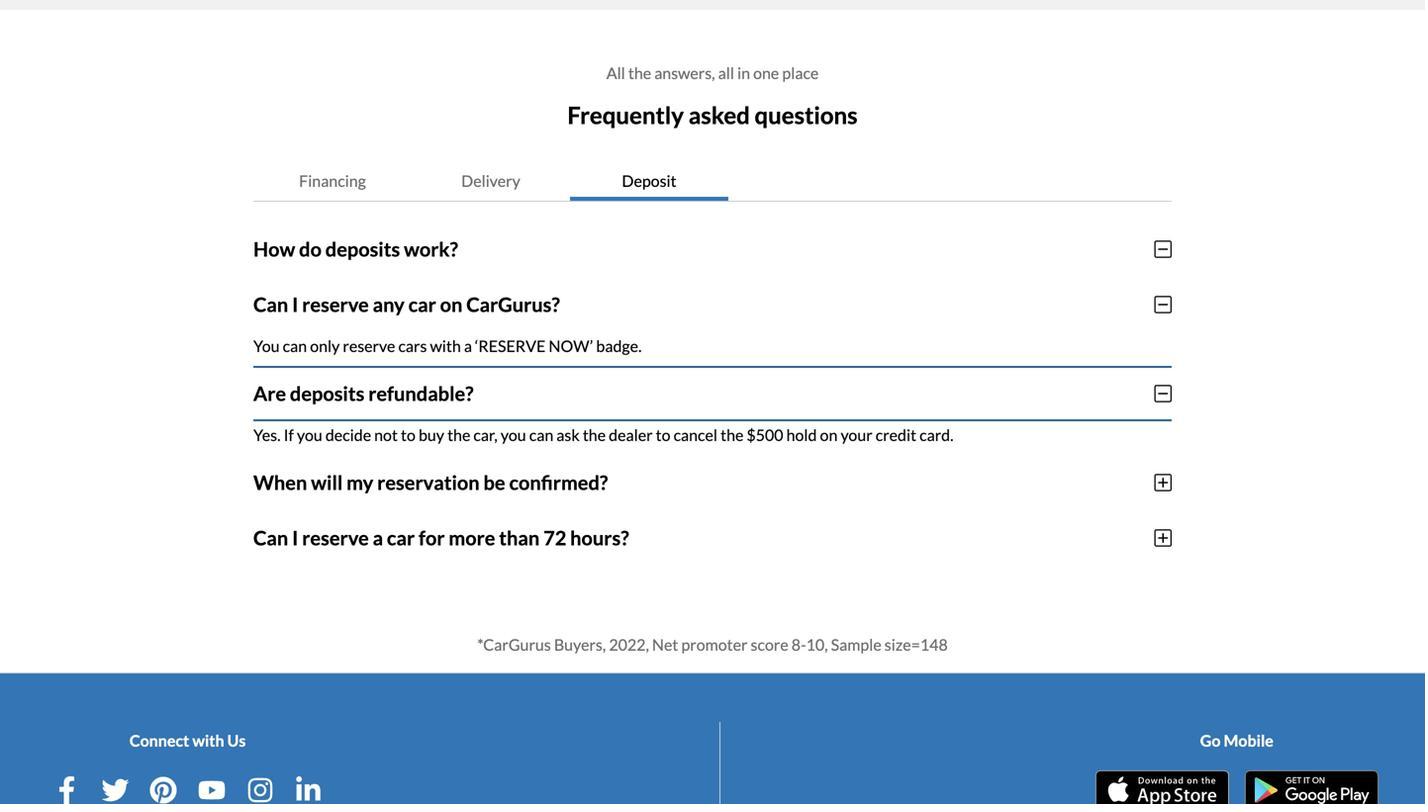 Task type: describe. For each thing, give the bounding box(es) containing it.
10,
[[807, 635, 828, 655]]

can i reserve a car for more than 72 hours? button
[[253, 511, 1172, 566]]

2 you from the left
[[501, 426, 526, 445]]

plus square image for can i reserve a car for more than 72 hours?
[[1155, 528, 1172, 548]]

are
[[253, 382, 286, 406]]

deposit
[[622, 171, 677, 190]]

car,
[[474, 426, 498, 445]]

i for can i reserve a car for more than 72 hours?
[[292, 527, 298, 550]]

the right ask
[[583, 426, 606, 445]]

how do deposits work?
[[253, 237, 458, 261]]

will
[[311, 471, 343, 495]]

net
[[652, 635, 679, 655]]

go
[[1201, 731, 1221, 751]]

delivery
[[462, 171, 521, 190]]

facebook image
[[53, 777, 81, 805]]

when will my reservation be confirmed? button
[[253, 455, 1172, 511]]

not
[[374, 426, 398, 445]]

download on the app store image
[[1096, 771, 1229, 805]]

car for on
[[409, 293, 436, 317]]

refundable?
[[368, 382, 474, 406]]

the right all
[[629, 63, 652, 83]]

reserve for a
[[302, 527, 369, 550]]

0 horizontal spatial can
[[283, 336, 307, 356]]

1 you from the left
[[297, 426, 323, 445]]

than
[[499, 527, 540, 550]]

answers,
[[655, 63, 715, 83]]

0 horizontal spatial with
[[192, 731, 224, 751]]

decide
[[326, 426, 371, 445]]

how
[[253, 237, 295, 261]]

asked
[[689, 101, 750, 129]]

financing
[[299, 171, 366, 190]]

delivery tab
[[412, 161, 570, 201]]

minus square image for delivery
[[1155, 295, 1172, 315]]

72
[[544, 527, 567, 550]]

cargurus?
[[467, 293, 560, 317]]

hold
[[787, 426, 817, 445]]

you
[[253, 336, 280, 356]]

get it on google play image
[[1245, 771, 1379, 805]]

connect with us
[[130, 731, 246, 751]]

the left '$500'
[[721, 426, 744, 445]]

'reserve
[[475, 336, 546, 356]]

1 vertical spatial deposits
[[290, 382, 365, 406]]

if
[[284, 426, 294, 445]]

$500
[[747, 426, 784, 445]]

yes. if you decide not to buy the car, you can ask the dealer to cancel the $500 hold on your credit card.
[[253, 426, 954, 445]]

promoter
[[682, 635, 748, 655]]

score
[[751, 635, 789, 655]]

be
[[484, 471, 506, 495]]

yes.
[[253, 426, 281, 445]]

the left car, on the left bottom of the page
[[448, 426, 471, 445]]

frequently
[[568, 101, 684, 129]]

how do deposits work? button
[[253, 222, 1172, 277]]

all
[[607, 63, 626, 83]]

cars
[[398, 336, 427, 356]]

*cargurus buyers, 2022, net promoter score 8-10, sample size=148
[[477, 635, 948, 655]]

pinterest image
[[150, 777, 177, 805]]

your
[[841, 426, 873, 445]]

us
[[227, 731, 246, 751]]

can for can i reserve a car for more than 72 hours?
[[253, 527, 288, 550]]

only
[[310, 336, 340, 356]]

1 horizontal spatial a
[[464, 336, 472, 356]]

can i reserve a car for more than 72 hours?
[[253, 527, 629, 550]]

more
[[449, 527, 495, 550]]

plus square image for when will my reservation be confirmed?
[[1155, 473, 1172, 493]]

1 vertical spatial reserve
[[343, 336, 395, 356]]

frequently asked questions
[[568, 101, 858, 129]]

1 vertical spatial can
[[529, 426, 554, 445]]



Task type: locate. For each thing, give the bounding box(es) containing it.
can
[[283, 336, 307, 356], [529, 426, 554, 445]]

with
[[430, 336, 461, 356], [192, 731, 224, 751]]

now'
[[549, 336, 593, 356]]

in
[[738, 63, 751, 83]]

reserve down the will
[[302, 527, 369, 550]]

questions
[[755, 101, 858, 129]]

deposit tab
[[570, 161, 729, 201]]

a inside dropdown button
[[373, 527, 383, 550]]

hours?
[[570, 527, 629, 550]]

reserve left cars
[[343, 336, 395, 356]]

1 horizontal spatial with
[[430, 336, 461, 356]]

size=148
[[885, 635, 948, 655]]

1 i from the top
[[292, 293, 298, 317]]

0 vertical spatial can
[[283, 336, 307, 356]]

2 plus square image from the top
[[1155, 528, 1172, 548]]

confirmed?
[[509, 471, 608, 495]]

you right 'if'
[[297, 426, 323, 445]]

2 i from the top
[[292, 527, 298, 550]]

minus square image for frequently asked questions
[[1155, 239, 1172, 259]]

one
[[754, 63, 779, 83]]

reserve inside dropdown button
[[302, 527, 369, 550]]

all
[[718, 63, 735, 83]]

minus square image
[[1155, 239, 1172, 259], [1155, 295, 1172, 315], [1155, 384, 1172, 404]]

can right you
[[283, 336, 307, 356]]

car inside dropdown button
[[387, 527, 415, 550]]

go mobile
[[1201, 731, 1274, 751]]

on
[[440, 293, 463, 317], [820, 426, 838, 445]]

1 vertical spatial can
[[253, 527, 288, 550]]

ask
[[557, 426, 580, 445]]

0 vertical spatial deposits
[[326, 237, 400, 261]]

youtube image
[[198, 777, 226, 805]]

deposits
[[326, 237, 400, 261], [290, 382, 365, 406]]

1 vertical spatial with
[[192, 731, 224, 751]]

can inside dropdown button
[[253, 527, 288, 550]]

1 horizontal spatial can
[[529, 426, 554, 445]]

car inside "dropdown button"
[[409, 293, 436, 317]]

1 horizontal spatial to
[[656, 426, 671, 445]]

can inside "dropdown button"
[[253, 293, 288, 317]]

can left ask
[[529, 426, 554, 445]]

buy
[[419, 426, 445, 445]]

0 horizontal spatial a
[[373, 527, 383, 550]]

2 vertical spatial reserve
[[302, 527, 369, 550]]

you
[[297, 426, 323, 445], [501, 426, 526, 445]]

can for can i reserve any car on cargurus?
[[253, 293, 288, 317]]

2022,
[[609, 635, 649, 655]]

1 vertical spatial minus square image
[[1155, 295, 1172, 315]]

i for can i reserve any car on cargurus?
[[292, 293, 298, 317]]

minus square image inside can i reserve any car on cargurus? "dropdown button"
[[1155, 295, 1172, 315]]

car
[[409, 293, 436, 317], [387, 527, 415, 550]]

place
[[783, 63, 819, 83]]

2 vertical spatial minus square image
[[1155, 384, 1172, 404]]

3 minus square image from the top
[[1155, 384, 1172, 404]]

can up you
[[253, 293, 288, 317]]

2 to from the left
[[656, 426, 671, 445]]

can
[[253, 293, 288, 317], [253, 527, 288, 550]]

buyers,
[[554, 635, 606, 655]]

work?
[[404, 237, 458, 261]]

minus square image inside are deposits refundable? dropdown button
[[1155, 384, 1172, 404]]

plus square image
[[1155, 473, 1172, 493], [1155, 528, 1172, 548]]

plus square image inside when will my reservation be confirmed? dropdown button
[[1155, 473, 1172, 493]]

tab list containing financing
[[253, 161, 1172, 202]]

to
[[401, 426, 416, 445], [656, 426, 671, 445]]

are deposits refundable?
[[253, 382, 474, 406]]

reserve up only
[[302, 293, 369, 317]]

the
[[629, 63, 652, 83], [448, 426, 471, 445], [583, 426, 606, 445], [721, 426, 744, 445]]

on up 'you can only reserve cars with a 'reserve now' badge.'
[[440, 293, 463, 317]]

credit
[[876, 426, 917, 445]]

minus square image inside the how do deposits work? dropdown button
[[1155, 239, 1172, 259]]

sample
[[831, 635, 882, 655]]

reservation
[[377, 471, 480, 495]]

a left for
[[373, 527, 383, 550]]

financing tab
[[253, 161, 412, 201]]

0 vertical spatial on
[[440, 293, 463, 317]]

cancel
[[674, 426, 718, 445]]

can down the when
[[253, 527, 288, 550]]

on right hold
[[820, 426, 838, 445]]

car left for
[[387, 527, 415, 550]]

0 vertical spatial car
[[409, 293, 436, 317]]

plus square image inside can i reserve a car for more than 72 hours? dropdown button
[[1155, 528, 1172, 548]]

twitter image
[[101, 777, 129, 805]]

my
[[347, 471, 374, 495]]

when
[[253, 471, 307, 495]]

with right cars
[[430, 336, 461, 356]]

1 vertical spatial on
[[820, 426, 838, 445]]

can i reserve any car on cargurus? button
[[253, 277, 1172, 332]]

badge.
[[596, 336, 642, 356]]

all the answers, all in one place
[[607, 63, 819, 83]]

0 vertical spatial i
[[292, 293, 298, 317]]

a
[[464, 336, 472, 356], [373, 527, 383, 550]]

0 horizontal spatial you
[[297, 426, 323, 445]]

0 vertical spatial a
[[464, 336, 472, 356]]

1 to from the left
[[401, 426, 416, 445]]

a left 'reserve
[[464, 336, 472, 356]]

i
[[292, 293, 298, 317], [292, 527, 298, 550]]

deposits right do on the left of page
[[326, 237, 400, 261]]

0 vertical spatial minus square image
[[1155, 239, 1172, 259]]

2 can from the top
[[253, 527, 288, 550]]

0 horizontal spatial to
[[401, 426, 416, 445]]

reserve inside "dropdown button"
[[302, 293, 369, 317]]

car for for
[[387, 527, 415, 550]]

dealer
[[609, 426, 653, 445]]

i inside dropdown button
[[292, 527, 298, 550]]

for
[[419, 527, 445, 550]]

*cargurus
[[477, 635, 551, 655]]

1 vertical spatial a
[[373, 527, 383, 550]]

to right not
[[401, 426, 416, 445]]

to right dealer
[[656, 426, 671, 445]]

car right any
[[409, 293, 436, 317]]

i down the when
[[292, 527, 298, 550]]

1 minus square image from the top
[[1155, 239, 1172, 259]]

0 vertical spatial reserve
[[302, 293, 369, 317]]

deposits up the decide on the bottom left of page
[[290, 382, 365, 406]]

0 horizontal spatial on
[[440, 293, 463, 317]]

1 vertical spatial plus square image
[[1155, 528, 1172, 548]]

you right car, on the left bottom of the page
[[501, 426, 526, 445]]

reserve
[[302, 293, 369, 317], [343, 336, 395, 356], [302, 527, 369, 550]]

1 horizontal spatial on
[[820, 426, 838, 445]]

reserve for any
[[302, 293, 369, 317]]

1 can from the top
[[253, 293, 288, 317]]

card.
[[920, 426, 954, 445]]

can i reserve any car on cargurus?
[[253, 293, 560, 317]]

do
[[299, 237, 322, 261]]

on inside "dropdown button"
[[440, 293, 463, 317]]

mobile
[[1224, 731, 1274, 751]]

0 vertical spatial with
[[430, 336, 461, 356]]

2 minus square image from the top
[[1155, 295, 1172, 315]]

1 horizontal spatial you
[[501, 426, 526, 445]]

you can only reserve cars with a 'reserve now' badge.
[[253, 336, 642, 356]]

instagram image
[[246, 777, 274, 805]]

0 vertical spatial can
[[253, 293, 288, 317]]

when will my reservation be confirmed?
[[253, 471, 608, 495]]

with left the us
[[192, 731, 224, 751]]

8-
[[792, 635, 807, 655]]

0 vertical spatial plus square image
[[1155, 473, 1172, 493]]

linkedin image
[[295, 777, 322, 805]]

connect
[[130, 731, 189, 751]]

1 plus square image from the top
[[1155, 473, 1172, 493]]

i inside "dropdown button"
[[292, 293, 298, 317]]

i down how on the left of the page
[[292, 293, 298, 317]]

1 vertical spatial i
[[292, 527, 298, 550]]

any
[[373, 293, 405, 317]]

tab list
[[253, 161, 1172, 202]]

1 vertical spatial car
[[387, 527, 415, 550]]

are deposits refundable? button
[[253, 366, 1172, 422]]



Task type: vqa. For each thing, say whether or not it's contained in the screenshot.
If
yes



